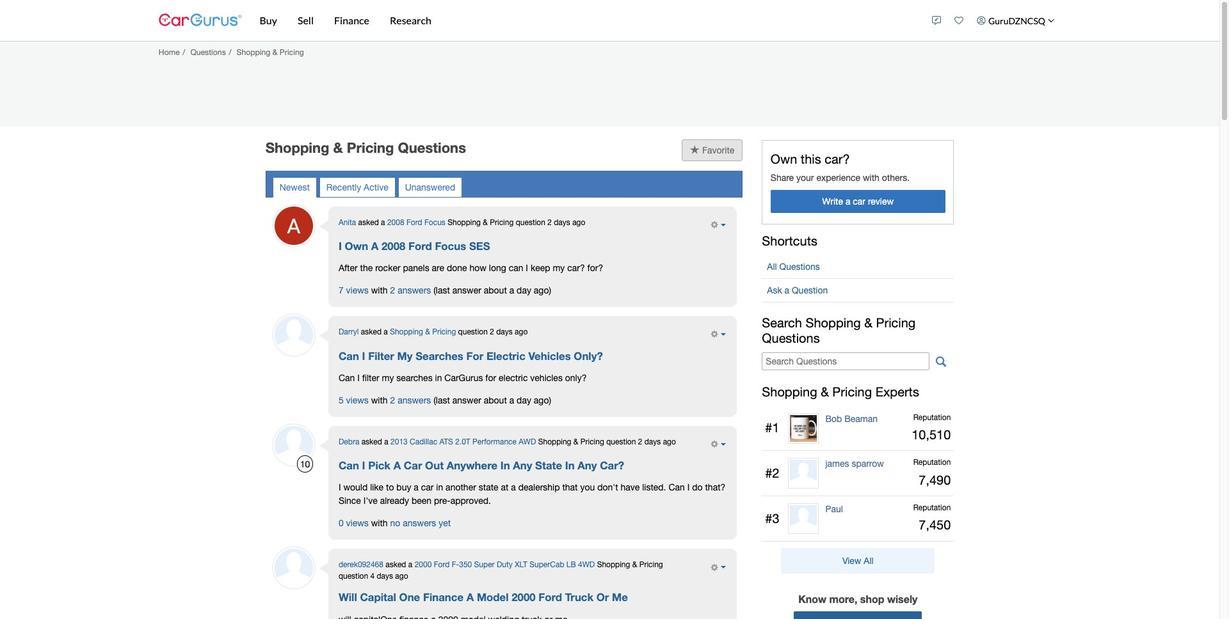 Task type: vqa. For each thing, say whether or not it's contained in the screenshot.
They at the top
no



Task type: describe. For each thing, give the bounding box(es) containing it.
2 vertical spatial answers
[[403, 519, 436, 529]]

long
[[489, 263, 506, 274]]

darryl link
[[339, 328, 359, 337]]

5
[[339, 396, 344, 406]]

i own a 2008 ford focus ses
[[339, 240, 490, 253]]

2 right 5 views link
[[390, 396, 395, 406]]

experience
[[817, 173, 861, 183]]

view all
[[843, 556, 874, 567]]

ford for shopping
[[407, 218, 422, 227]]

2 up electric
[[490, 328, 494, 337]]

write
[[823, 196, 843, 207]]

1 / from the left
[[183, 47, 185, 57]]

5 views with 2 answers (last answer about a day ago)
[[339, 396, 551, 406]]

can i pick a car out anywhere in any state in any car?
[[339, 460, 624, 473]]

to
[[386, 483, 394, 493]]

wisely
[[888, 594, 918, 606]]

beaman
[[845, 414, 878, 424]]

review
[[868, 196, 894, 207]]

1 horizontal spatial my
[[553, 263, 565, 274]]

own this car? share your experience with others.
[[771, 152, 910, 183]]

asked for a
[[358, 218, 379, 227]]

ats
[[440, 438, 453, 447]]

2013
[[391, 438, 408, 447]]

state
[[535, 460, 562, 473]]

vehicles
[[529, 350, 571, 363]]

7 views link
[[339, 286, 369, 296]]

xlt
[[515, 561, 528, 570]]

research button
[[380, 0, 442, 41]]

ses
[[469, 240, 490, 253]]

2 answers link for ford
[[390, 286, 431, 296]]

derek092468 asked a 2000 ford f-350 super duty xlt supercab lb 4wd
[[339, 561, 595, 570]]

that?
[[705, 483, 726, 493]]

i own a 2008 ford focus ses link
[[339, 240, 490, 253]]

2 up keep at the left of the page
[[548, 218, 552, 227]]

can i pick a car out anywhere in any state in any car? link
[[339, 460, 624, 473]]

how
[[470, 263, 487, 274]]

1 vertical spatial 2000
[[512, 592, 536, 605]]

newest link
[[273, 177, 317, 198]]

Search Questions text field
[[762, 353, 930, 371]]

1 horizontal spatial car
[[853, 196, 866, 207]]

for?
[[588, 263, 603, 274]]

buy
[[397, 483, 411, 493]]

& up "searches"
[[425, 328, 430, 337]]

electric
[[499, 373, 528, 384]]

a down electric
[[510, 396, 514, 406]]

sparrow
[[852, 459, 884, 470]]

questions inside search shopping & pricing questions
[[762, 331, 820, 346]]

a right write
[[846, 196, 851, 207]]

shopping up state
[[538, 438, 572, 447]]

#3
[[765, 511, 780, 526]]

shopping inside shopping & pricing question             4 days ago
[[597, 561, 630, 570]]

only?
[[574, 350, 603, 363]]

3 views from the top
[[346, 519, 369, 529]]

after  the rocker panels are done how long can i keep my car? for?
[[339, 263, 603, 274]]

4wd
[[578, 561, 595, 570]]

2 answers link for searches
[[390, 396, 431, 406]]

7,450
[[919, 518, 951, 533]]

own inside newest tab panel
[[345, 240, 368, 253]]

2008 ford focus link
[[387, 218, 446, 227]]

user icon image
[[978, 16, 986, 25]]

question up car?
[[607, 438, 636, 447]]

darryl asked a shopping & pricing question             2 days ago
[[339, 328, 528, 337]]

are
[[432, 263, 444, 274]]

pre-
[[434, 497, 451, 507]]

asked for filter
[[361, 328, 382, 337]]

after
[[339, 263, 358, 274]]

pricing inside search shopping & pricing questions
[[876, 316, 916, 331]]

no answers yet link
[[390, 519, 451, 529]]

0 vertical spatial in
[[435, 373, 442, 384]]

car? inside newest tab panel
[[568, 263, 585, 274]]

1 vertical spatial my
[[382, 373, 394, 384]]

will capital one finance a model 2000 ford truck or me link
[[339, 592, 628, 605]]

focus for ses
[[435, 240, 466, 253]]

with for 5 views with 2 answers (last answer about a day ago)
[[371, 396, 388, 406]]

with for 7 views with 2 answers (last answer about a day ago)
[[371, 286, 388, 296]]

view
[[843, 556, 862, 567]]

asked for one
[[386, 561, 406, 570]]

cadillac
[[410, 438, 437, 447]]

can
[[509, 263, 524, 274]]

0 horizontal spatial a
[[371, 240, 379, 253]]

7 views with 2 answers (last answer about a day ago)
[[339, 286, 551, 296]]

answer for for
[[453, 396, 481, 406]]

& inside search shopping & pricing questions
[[865, 316, 873, 331]]

all inside 'shortcuts' menu
[[767, 262, 777, 272]]

paul
[[826, 505, 843, 515]]

i've
[[364, 497, 378, 507]]

2008 for a
[[387, 218, 404, 227]]

questions down cargurus logo homepage link
[[190, 47, 226, 57]]

james
[[826, 459, 849, 470]]

& inside shopping & pricing question             4 days ago
[[633, 561, 637, 570]]

reputation for 10,510
[[914, 414, 951, 422]]

all questions
[[767, 262, 820, 272]]

yet
[[439, 519, 451, 529]]

me
[[612, 592, 628, 605]]

have
[[621, 483, 640, 493]]

your
[[797, 173, 814, 183]]

recently active
[[326, 182, 389, 193]]

2.0t
[[455, 438, 471, 447]]

keep
[[531, 263, 550, 274]]

can i filter my searches in cargurus for electric vehicles only?
[[339, 373, 587, 384]]

super
[[474, 561, 495, 570]]

#1
[[765, 421, 780, 436]]

gurudzncsq menu
[[926, 3, 1061, 38]]

filter
[[368, 350, 394, 363]]

0 views with no answers yet
[[339, 519, 451, 529]]

unanswered link
[[398, 177, 462, 198]]

shopping down buy "dropdown button"
[[237, 47, 270, 57]]

recently
[[326, 182, 361, 193]]

ford for ses
[[409, 240, 432, 253]]

cargurus logo homepage link image
[[158, 2, 242, 39]]

1 horizontal spatial a
[[394, 460, 401, 473]]

2008 for a
[[382, 240, 406, 253]]

active
[[364, 182, 389, 193]]

answers for ford
[[398, 286, 431, 296]]

listed.
[[642, 483, 666, 493]]

answers for searches
[[398, 396, 431, 406]]

reputation 7,490
[[914, 459, 951, 488]]

sell button
[[288, 0, 324, 41]]

shopping up ses
[[448, 218, 481, 227]]

cargurus
[[445, 373, 483, 384]]

day for ses
[[517, 286, 531, 296]]

duty
[[497, 561, 513, 570]]

2 up "have"
[[638, 438, 643, 447]]

bob beaman
[[826, 414, 878, 424]]

a right buy
[[414, 483, 419, 493]]

10,510
[[912, 428, 951, 442]]

(last for searches
[[434, 396, 450, 406]]

derek092468
[[339, 561, 384, 570]]

performance
[[473, 438, 517, 447]]

can for can i filter my searches in cargurus for electric vehicles only?
[[339, 373, 355, 384]]

search
[[762, 316, 802, 331]]

newest tab panel
[[272, 207, 737, 620]]

days inside shopping & pricing question             4 days ago
[[377, 573, 393, 582]]

all questions link
[[762, 256, 954, 279]]

shopping up #1
[[762, 385, 818, 399]]

about for electric
[[484, 396, 507, 406]]

dealership
[[519, 483, 560, 493]]



Task type: locate. For each thing, give the bounding box(es) containing it.
with left others.
[[863, 173, 880, 183]]

1 horizontal spatial all
[[864, 556, 874, 567]]

any down the awd
[[513, 460, 532, 473]]

2 down rocker at the left top of the page
[[390, 286, 395, 296]]

ask
[[767, 286, 782, 296]]

car? inside own this car? share your experience with others.
[[825, 152, 850, 167]]

can for can i pick a car out anywhere in any state in any car?
[[339, 460, 359, 473]]

&
[[273, 47, 278, 57], [333, 139, 343, 156], [483, 218, 488, 227], [865, 316, 873, 331], [425, 328, 430, 337], [821, 385, 829, 399], [574, 438, 579, 447], [633, 561, 637, 570]]

darryl
[[339, 328, 359, 337]]

shopping right 4wd
[[597, 561, 630, 570]]

write a car review link
[[771, 190, 946, 213]]

2 ago) from the top
[[534, 396, 551, 406]]

2 any from the left
[[578, 460, 597, 473]]

1 views from the top
[[346, 286, 369, 296]]

0 vertical spatial ago)
[[534, 286, 551, 296]]

1 horizontal spatial in
[[565, 460, 575, 473]]

a right 'at'
[[511, 483, 516, 493]]

0 vertical spatial answer
[[453, 286, 481, 296]]

my right filter
[[382, 373, 394, 384]]

asked for pick
[[362, 438, 382, 447]]

1 vertical spatial in
[[436, 483, 443, 493]]

awd
[[519, 438, 536, 447]]

can
[[339, 350, 359, 363], [339, 373, 355, 384], [339, 460, 359, 473], [669, 483, 685, 493]]

1 horizontal spatial finance
[[423, 592, 464, 605]]

2 answer from the top
[[453, 396, 481, 406]]

a left car
[[394, 460, 401, 473]]

finance inside newest tab panel
[[423, 592, 464, 605]]

2 answers link
[[390, 286, 431, 296], [390, 396, 431, 406]]

would
[[344, 483, 368, 493]]

questions up ask a question
[[780, 262, 820, 272]]

1 in from the left
[[501, 460, 510, 473]]

2 (last from the top
[[434, 396, 450, 406]]

about for ses
[[484, 286, 507, 296]]

0 vertical spatial own
[[771, 152, 797, 167]]

with inside own this car? share your experience with others.
[[863, 173, 880, 183]]

2 vertical spatial views
[[346, 519, 369, 529]]

7,490
[[919, 473, 951, 488]]

asked right the darryl
[[361, 328, 382, 337]]

1 vertical spatial 2 answers link
[[390, 396, 431, 406]]

anita asked a 2008 ford focus shopping & pricing             question             2 days ago
[[339, 218, 586, 227]]

1 any from the left
[[513, 460, 532, 473]]

that
[[563, 483, 578, 493]]

can up 5
[[339, 373, 355, 384]]

1 horizontal spatial any
[[578, 460, 597, 473]]

menu bar containing buy
[[242, 0, 926, 41]]

day down can
[[517, 286, 531, 296]]

question
[[792, 286, 828, 296]]

reputation up 10,510
[[914, 414, 951, 422]]

& up recently
[[333, 139, 343, 156]]

1 vertical spatial car
[[421, 483, 434, 493]]

1 vertical spatial day
[[517, 396, 531, 406]]

0 horizontal spatial my
[[382, 373, 394, 384]]

0 vertical spatial views
[[346, 286, 369, 296]]

& up bob
[[821, 385, 829, 399]]

a up the
[[371, 240, 379, 253]]

asked right derek092468 link
[[386, 561, 406, 570]]

2013 cadillac ats 2.0t performance awd link
[[391, 438, 536, 447]]

1 horizontal spatial own
[[771, 152, 797, 167]]

1 2 answers link from the top
[[390, 286, 431, 296]]

0 vertical spatial 2 answers link
[[390, 286, 431, 296]]

can left do
[[669, 483, 685, 493]]

views right 0
[[346, 519, 369, 529]]

answer down after  the rocker panels are done how long can i keep my car? for?
[[453, 286, 481, 296]]

james sparrow
[[826, 459, 884, 470]]

2 about from the top
[[484, 396, 507, 406]]

finance right one
[[423, 592, 464, 605]]

will
[[339, 592, 357, 605]]

pricing inside shopping & pricing question             4 days ago
[[640, 561, 663, 570]]

views right 7
[[346, 286, 369, 296]]

research
[[390, 14, 432, 26]]

ago)
[[534, 286, 551, 296], [534, 396, 551, 406]]

2 answers link down the panels
[[390, 286, 431, 296]]

ago) for electric
[[534, 396, 551, 406]]

1 vertical spatial all
[[864, 556, 874, 567]]

question inside shopping & pricing question             4 days ago
[[339, 573, 368, 582]]

views for own
[[346, 286, 369, 296]]

0 horizontal spatial finance
[[334, 14, 369, 26]]

2000 left f-
[[415, 561, 432, 570]]

write a car review
[[823, 196, 894, 207]]

searches
[[397, 373, 433, 384]]

a left 2008 ford focus link
[[381, 218, 385, 227]]

0 horizontal spatial /
[[183, 47, 185, 57]]

in right state
[[565, 460, 575, 473]]

0 vertical spatial (last
[[434, 286, 450, 296]]

/ right home
[[183, 47, 185, 57]]

& right 4wd
[[633, 561, 637, 570]]

& up that
[[574, 438, 579, 447]]

shopping inside search shopping & pricing questions
[[806, 316, 861, 331]]

anita link
[[339, 218, 356, 227]]

& up ses
[[483, 218, 488, 227]]

0 vertical spatial focus
[[425, 218, 446, 227]]

like
[[370, 483, 384, 493]]

more,
[[830, 594, 858, 606]]

question up keep at the left of the page
[[516, 218, 546, 227]]

0 horizontal spatial in
[[501, 460, 510, 473]]

for
[[467, 350, 484, 363]]

asked right anita "link"
[[358, 218, 379, 227]]

any
[[513, 460, 532, 473], [578, 460, 597, 473]]

debra asked a 2013 cadillac ats 2.0t performance awd shopping & pricing             question             2 days ago
[[339, 438, 676, 447]]

can i filter my searches for electric vehicles only?
[[339, 350, 603, 363]]

don't
[[598, 483, 618, 493]]

& down buy "dropdown button"
[[273, 47, 278, 57]]

no
[[390, 519, 400, 529]]

focus up i own a 2008 ford focus ses
[[425, 218, 446, 227]]

finance right sell
[[334, 14, 369, 26]]

electric
[[487, 350, 526, 363]]

lb
[[567, 561, 576, 570]]

add a car review image
[[933, 16, 942, 25]]

shopping & pricing experts
[[762, 385, 920, 399]]

questions up unanswered
[[398, 139, 466, 156]]

focus for shopping
[[425, 218, 446, 227]]

1 vertical spatial a
[[394, 460, 401, 473]]

views for i
[[346, 396, 369, 406]]

1 vertical spatial answer
[[453, 396, 481, 406]]

ford up the panels
[[409, 240, 432, 253]]

0 vertical spatial my
[[553, 263, 565, 274]]

1 horizontal spatial /
[[229, 47, 231, 57]]

own up 'share'
[[771, 152, 797, 167]]

questions down search
[[762, 331, 820, 346]]

done
[[447, 263, 467, 274]]

3 reputation from the top
[[914, 504, 951, 513]]

reputation up 7,450
[[914, 504, 951, 513]]

shopping
[[237, 47, 270, 57], [266, 139, 329, 156], [448, 218, 481, 227], [806, 316, 861, 331], [390, 328, 423, 337], [762, 385, 818, 399], [538, 438, 572, 447], [597, 561, 630, 570]]

car inside i would like to buy a car in another state at a dealership that  you don't have listed. can i do that? since i've already been  pre-approved.
[[421, 483, 434, 493]]

car? left for? at top left
[[568, 263, 585, 274]]

in up pre-
[[436, 483, 443, 493]]

0
[[339, 519, 344, 529]]

1 horizontal spatial 2000
[[512, 592, 536, 605]]

1 vertical spatial own
[[345, 240, 368, 253]]

advertisement region
[[377, 63, 843, 120]]

ago) down keep at the left of the page
[[534, 286, 551, 296]]

2008 inside the i own a 2008 ford focus ses link
[[382, 240, 406, 253]]

questions link
[[190, 47, 226, 57]]

2 views from the top
[[346, 396, 369, 406]]

or
[[597, 592, 609, 605]]

0 vertical spatial reputation
[[914, 414, 951, 422]]

another
[[446, 483, 476, 493]]

5 views link
[[339, 396, 369, 406]]

question down derek092468
[[339, 573, 368, 582]]

shopping & pricing link
[[390, 328, 456, 337]]

0 horizontal spatial car?
[[568, 263, 585, 274]]

about down 'long'
[[484, 286, 507, 296]]

shopping up the newest link on the top
[[266, 139, 329, 156]]

0 horizontal spatial 2000
[[415, 561, 432, 570]]

2 day from the top
[[517, 396, 531, 406]]

all up ask
[[767, 262, 777, 272]]

reputation up 7,490
[[914, 459, 951, 468]]

shortcuts
[[762, 234, 818, 249]]

answer down cargurus
[[453, 396, 481, 406]]

with for 0 views with no answers yet
[[371, 519, 388, 529]]

home / questions / shopping & pricing
[[159, 47, 304, 57]]

car? up experience
[[825, 152, 850, 167]]

days
[[554, 218, 570, 227], [496, 328, 513, 337], [645, 438, 661, 447], [377, 573, 393, 582]]

asked
[[358, 218, 379, 227], [361, 328, 382, 337], [362, 438, 382, 447], [386, 561, 406, 570]]

1 day from the top
[[517, 286, 531, 296]]

ford left f-
[[434, 561, 450, 570]]

searches
[[416, 350, 464, 363]]

1 answer from the top
[[453, 286, 481, 296]]

views right 5
[[346, 396, 369, 406]]

0 vertical spatial finance
[[334, 14, 369, 26]]

reputation inside reputation 10,510
[[914, 414, 951, 422]]

pick
[[368, 460, 391, 473]]

gurudzncsq button
[[971, 3, 1061, 38]]

answers down the panels
[[398, 286, 431, 296]]

can down the darryl
[[339, 350, 359, 363]]

in up 'at'
[[501, 460, 510, 473]]

350
[[459, 561, 472, 570]]

2 2 answers link from the top
[[390, 396, 431, 406]]

1 ago) from the top
[[534, 286, 551, 296]]

a up one
[[408, 561, 413, 570]]

0 vertical spatial car
[[853, 196, 866, 207]]

can inside i would like to buy a car in another state at a dealership that  you don't have listed. can i do that? since i've already been  pre-approved.
[[669, 483, 685, 493]]

buy button
[[249, 0, 288, 41]]

in down "searches"
[[435, 373, 442, 384]]

in inside i would like to buy a car in another state at a dealership that  you don't have listed. can i do that? since i've already been  pre-approved.
[[436, 483, 443, 493]]

(last down 'can i filter my searches in cargurus for electric vehicles only?'
[[434, 396, 450, 406]]

ago) for ses
[[534, 286, 551, 296]]

a left model
[[467, 592, 474, 605]]

finance inside popup button
[[334, 14, 369, 26]]

debra
[[339, 438, 359, 447]]

a down can
[[510, 286, 514, 296]]

will capital one finance a model 2000 ford truck or me
[[339, 592, 628, 605]]

model
[[477, 592, 509, 605]]

a left 2013
[[384, 438, 389, 447]]

ago
[[573, 218, 586, 227], [515, 328, 528, 337], [663, 438, 676, 447], [395, 573, 408, 582]]

1 reputation from the top
[[914, 414, 951, 422]]

the
[[360, 263, 373, 274]]

cargurus logo homepage link link
[[158, 2, 242, 39]]

questions inside 'shortcuts' menu
[[780, 262, 820, 272]]

at
[[501, 483, 509, 493]]

in
[[435, 373, 442, 384], [436, 483, 443, 493]]

2 answers link down searches
[[390, 396, 431, 406]]

2 horizontal spatial a
[[467, 592, 474, 605]]

2008 up rocker at the left top of the page
[[382, 240, 406, 253]]

anywhere
[[447, 460, 498, 473]]

can up "would"
[[339, 460, 359, 473]]

gurudzncsq
[[989, 15, 1046, 26]]

ford for 350
[[434, 561, 450, 570]]

1 vertical spatial ago)
[[534, 396, 551, 406]]

answers down searches
[[398, 396, 431, 406]]

2 vertical spatial a
[[467, 592, 474, 605]]

0 horizontal spatial all
[[767, 262, 777, 272]]

Favorite checkbox
[[682, 139, 743, 161]]

with left no
[[371, 519, 388, 529]]

a up filter
[[384, 328, 388, 337]]

view all link
[[781, 549, 935, 574]]

state
[[479, 483, 499, 493]]

know more, shop wisely
[[799, 594, 918, 606]]

1 vertical spatial answers
[[398, 396, 431, 406]]

about down for
[[484, 396, 507, 406]]

0 vertical spatial 2008
[[387, 218, 404, 227]]

a right ask
[[785, 286, 790, 296]]

views
[[346, 286, 369, 296], [346, 396, 369, 406], [346, 519, 369, 529]]

2 in from the left
[[565, 460, 575, 473]]

with down filter
[[371, 396, 388, 406]]

others.
[[882, 173, 910, 183]]

sell
[[298, 14, 314, 26]]

sort questions by tab list
[[273, 177, 462, 198]]

0 vertical spatial about
[[484, 286, 507, 296]]

saved cars image
[[955, 16, 964, 25]]

0 vertical spatial car?
[[825, 152, 850, 167]]

1 about from the top
[[484, 286, 507, 296]]

ford left truck
[[539, 592, 562, 605]]

0 horizontal spatial any
[[513, 460, 532, 473]]

focus up the done
[[435, 240, 466, 253]]

day for electric
[[517, 396, 531, 406]]

& down ask a question link
[[865, 316, 873, 331]]

i would like to buy a car in another state at a dealership that  you don't have listed. can i do that? since i've already been  pre-approved.
[[339, 483, 726, 507]]

2 / from the left
[[229, 47, 231, 57]]

shortcuts menu
[[762, 256, 954, 303]]

answer for focus
[[453, 286, 481, 296]]

0 horizontal spatial own
[[345, 240, 368, 253]]

2 reputation from the top
[[914, 459, 951, 468]]

0 vertical spatial answers
[[398, 286, 431, 296]]

chevron down image
[[1048, 17, 1055, 24]]

1 vertical spatial car?
[[568, 263, 585, 274]]

0 vertical spatial all
[[767, 262, 777, 272]]

day down electric
[[517, 396, 531, 406]]

unanswered
[[405, 182, 455, 193]]

with down rocker at the left top of the page
[[371, 286, 388, 296]]

a inside 'shortcuts' menu
[[785, 286, 790, 296]]

experts
[[876, 385, 920, 399]]

finance
[[334, 14, 369, 26], [423, 592, 464, 605]]

reputation for 7,450
[[914, 504, 951, 513]]

2008 up i own a 2008 ford focus ses
[[387, 218, 404, 227]]

menu bar
[[242, 0, 926, 41]]

question up for
[[458, 328, 488, 337]]

1 horizontal spatial car?
[[825, 152, 850, 167]]

favorite
[[703, 145, 735, 155]]

reputation for 7,490
[[914, 459, 951, 468]]

0 horizontal spatial car
[[421, 483, 434, 493]]

do
[[692, 483, 703, 493]]

1 (last from the top
[[434, 286, 450, 296]]

asked right 'debra' "link"
[[362, 438, 382, 447]]

own up the after
[[345, 240, 368, 253]]

ford up i own a 2008 ford focus ses
[[407, 218, 422, 227]]

can for can i filter my searches for electric vehicles only?
[[339, 350, 359, 363]]

all right the view
[[864, 556, 874, 567]]

(last down 'are'
[[434, 286, 450, 296]]

ford
[[407, 218, 422, 227], [409, 240, 432, 253], [434, 561, 450, 570], [539, 592, 562, 605]]

truck
[[565, 592, 594, 605]]

ago) down vehicles
[[534, 396, 551, 406]]

own inside own this car? share your experience with others.
[[771, 152, 797, 167]]

1 vertical spatial views
[[346, 396, 369, 406]]

(last for ford
[[434, 286, 450, 296]]

f-
[[452, 561, 459, 570]]

since
[[339, 497, 361, 507]]

car left review
[[853, 196, 866, 207]]

can i filter my searches for electric vehicles only? link
[[339, 350, 603, 363]]

2 vertical spatial reputation
[[914, 504, 951, 513]]

shopping up my
[[390, 328, 423, 337]]

my right keep at the left of the page
[[553, 263, 565, 274]]

a
[[371, 240, 379, 253], [394, 460, 401, 473], [467, 592, 474, 605]]

1 vertical spatial reputation
[[914, 459, 951, 468]]

1 vertical spatial 2008
[[382, 240, 406, 253]]

focus inside the i own a 2008 ford focus ses link
[[435, 240, 466, 253]]

reputation 7,450
[[914, 504, 951, 533]]

shopping down question at the right top of the page
[[806, 316, 861, 331]]

1 vertical spatial about
[[484, 396, 507, 406]]

10
[[300, 460, 310, 470]]

1 vertical spatial focus
[[435, 240, 466, 253]]

0 vertical spatial 2000
[[415, 561, 432, 570]]

ago inside shopping & pricing question             4 days ago
[[395, 573, 408, 582]]

2000 right model
[[512, 592, 536, 605]]

1 vertical spatial (last
[[434, 396, 450, 406]]

supercab
[[530, 561, 565, 570]]

finance button
[[324, 0, 380, 41]]

all inside 'link'
[[864, 556, 874, 567]]

1 vertical spatial finance
[[423, 592, 464, 605]]

0 vertical spatial day
[[517, 286, 531, 296]]

7
[[339, 286, 344, 296]]

0 vertical spatial a
[[371, 240, 379, 253]]



